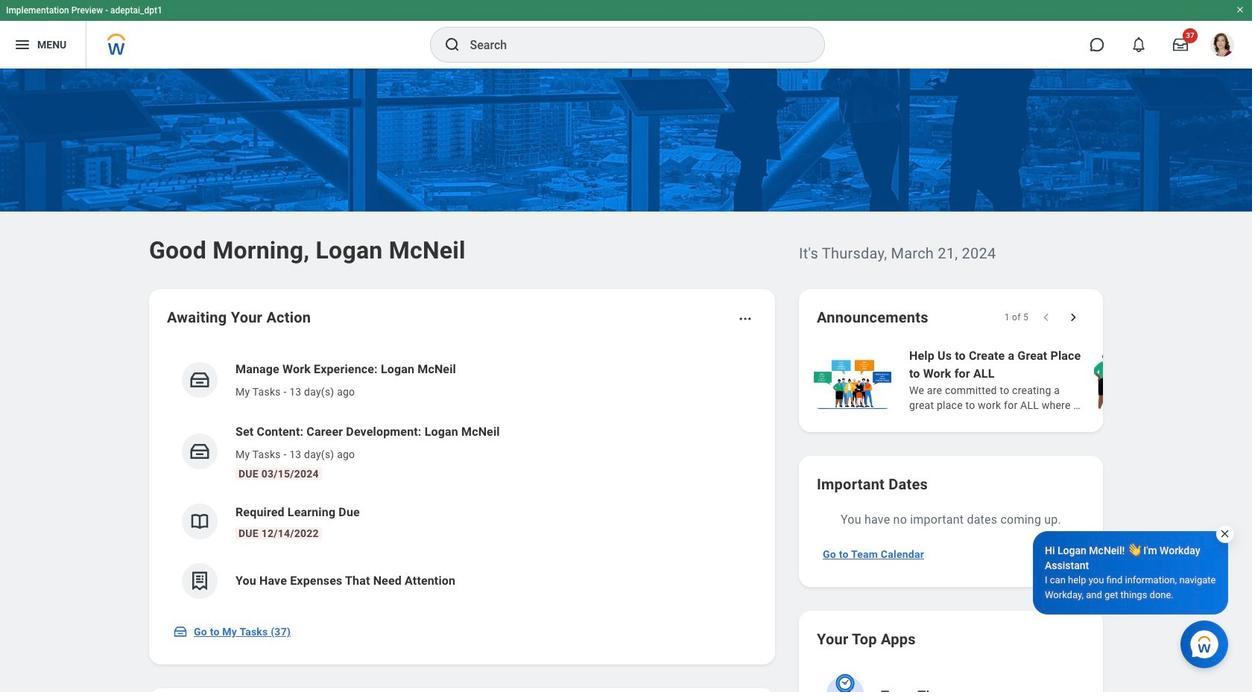 Task type: describe. For each thing, give the bounding box(es) containing it.
notifications large image
[[1131, 37, 1146, 52]]

inbox large image
[[1173, 37, 1188, 52]]

1 horizontal spatial list
[[811, 346, 1252, 414]]

related actions image
[[738, 312, 753, 326]]

search image
[[443, 36, 461, 54]]

justify image
[[13, 36, 31, 54]]

close environment banner image
[[1236, 5, 1245, 14]]



Task type: locate. For each thing, give the bounding box(es) containing it.
book open image
[[189, 511, 211, 533]]

x image
[[1219, 528, 1231, 540]]

status
[[1005, 312, 1029, 323]]

main content
[[0, 69, 1252, 692]]

chevron right small image
[[1066, 310, 1081, 325]]

dashboard expenses image
[[189, 570, 211, 593]]

0 horizontal spatial list
[[167, 349, 757, 611]]

2 vertical spatial inbox image
[[173, 625, 188, 640]]

1 vertical spatial inbox image
[[189, 441, 211, 463]]

inbox image
[[189, 369, 211, 391], [189, 441, 211, 463], [173, 625, 188, 640]]

chevron left small image
[[1039, 310, 1054, 325]]

banner
[[0, 0, 1252, 69]]

profile logan mcneil image
[[1210, 33, 1234, 60]]

0 vertical spatial inbox image
[[189, 369, 211, 391]]

list
[[811, 346, 1252, 414], [167, 349, 757, 611]]

Search Workday  search field
[[470, 28, 793, 61]]



Task type: vqa. For each thing, say whether or not it's contained in the screenshot.
status
yes



